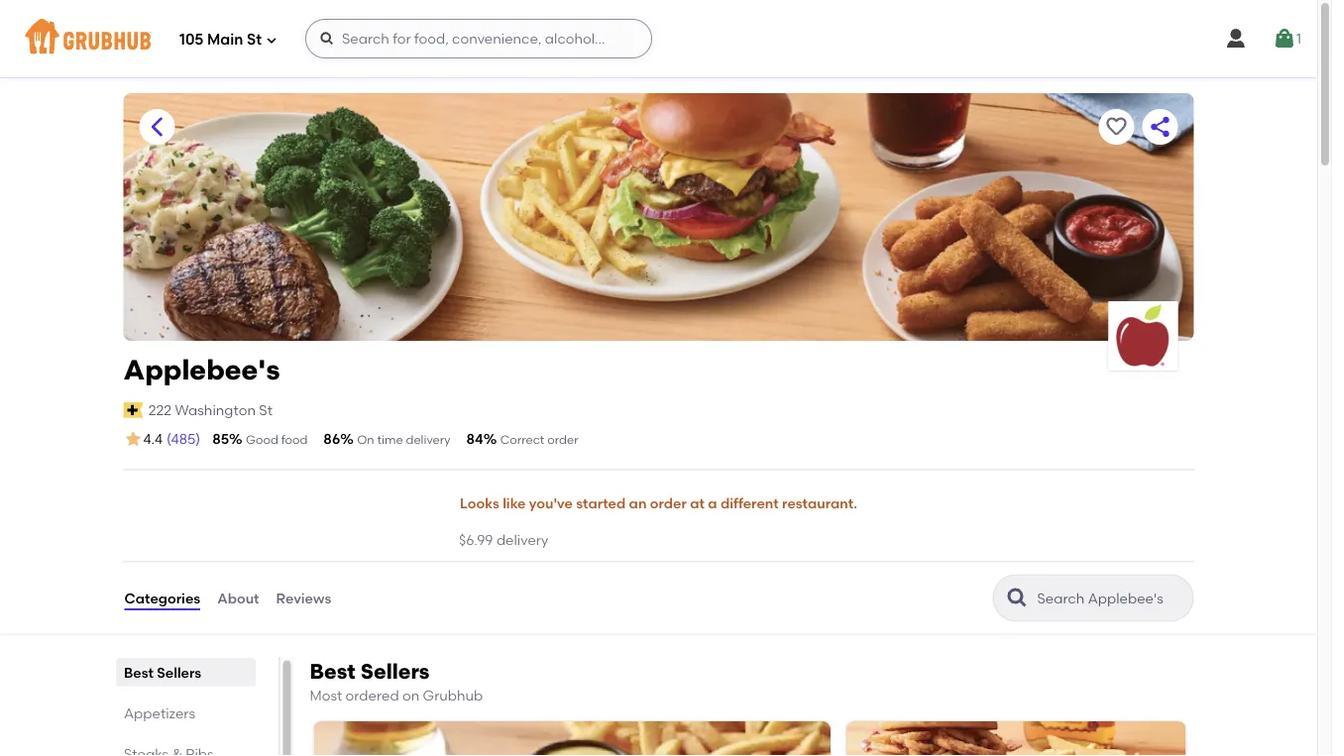 Task type: locate. For each thing, give the bounding box(es) containing it.
0 horizontal spatial best
[[123, 664, 153, 681]]

started
[[576, 495, 626, 512]]

222 washington st button
[[147, 399, 274, 421]]

st for 105 main st
[[247, 31, 262, 49]]

order left the at
[[650, 495, 687, 512]]

best up most
[[310, 659, 356, 684]]

85
[[212, 431, 229, 448]]

you've
[[529, 495, 573, 512]]

about
[[217, 590, 259, 607]]

looks like you've started an order at a different restaurant. button
[[459, 482, 859, 526]]

sellers inside best sellers most ordered on grubhub
[[361, 659, 430, 684]]

4.4
[[143, 431, 163, 448]]

good
[[246, 433, 278, 447]]

st
[[247, 31, 262, 49], [259, 402, 273, 419]]

looks like you've started an order at a different restaurant.
[[460, 495, 858, 512]]

84
[[467, 431, 483, 448]]

delivery right time
[[406, 433, 451, 447]]

best sellers most ordered on grubhub
[[310, 659, 483, 704]]

tab
[[123, 743, 247, 755]]

1 vertical spatial order
[[650, 495, 687, 512]]

0 vertical spatial delivery
[[406, 433, 451, 447]]

best up appetizers
[[123, 664, 153, 681]]

0 horizontal spatial svg image
[[266, 34, 278, 46]]

Search Applebee's search field
[[1036, 589, 1187, 608]]

0 horizontal spatial delivery
[[406, 433, 451, 447]]

svg image
[[1273, 27, 1297, 51], [319, 31, 335, 47]]

save this restaurant image
[[1105, 115, 1129, 139]]

order right correct
[[548, 433, 579, 447]]

food
[[281, 433, 308, 447]]

1 horizontal spatial svg image
[[1273, 27, 1297, 51]]

0 vertical spatial order
[[548, 433, 579, 447]]

$6.99
[[459, 531, 493, 548]]

svg image inside 1 button
[[1273, 27, 1297, 51]]

st right the main
[[247, 31, 262, 49]]

sellers inside tab
[[156, 664, 201, 681]]

1 button
[[1273, 21, 1302, 57]]

0 horizontal spatial svg image
[[319, 31, 335, 47]]

1 horizontal spatial order
[[650, 495, 687, 512]]

best
[[310, 659, 356, 684], [123, 664, 153, 681]]

save this restaurant button
[[1099, 109, 1135, 145]]

main
[[207, 31, 243, 49]]

(485)
[[167, 431, 200, 448]]

st inside the main navigation 'navigation'
[[247, 31, 262, 49]]

svg image left 1 button
[[1224, 27, 1248, 51]]

best inside best sellers most ordered on grubhub
[[310, 659, 356, 684]]

1
[[1297, 30, 1302, 47]]

svg image right the main
[[266, 34, 278, 46]]

delivery down like
[[497, 531, 549, 548]]

$6.99 delivery
[[459, 531, 549, 548]]

st inside button
[[259, 402, 273, 419]]

1 horizontal spatial sellers
[[361, 659, 430, 684]]

best for best sellers most ordered on grubhub
[[310, 659, 356, 684]]

caret left icon image
[[145, 115, 169, 139]]

st up good
[[259, 402, 273, 419]]

an
[[629, 495, 647, 512]]

1 vertical spatial delivery
[[497, 531, 549, 548]]

reviews button
[[275, 563, 332, 634]]

sellers
[[361, 659, 430, 684], [156, 664, 201, 681]]

0 horizontal spatial sellers
[[156, 664, 201, 681]]

svg image
[[1224, 27, 1248, 51], [266, 34, 278, 46]]

0 vertical spatial st
[[247, 31, 262, 49]]

star icon image
[[123, 429, 143, 449]]

applebee's
[[123, 353, 280, 387]]

appetizers
[[123, 704, 195, 721]]

222
[[148, 402, 172, 419]]

delivery
[[406, 433, 451, 447], [497, 531, 549, 548]]

restaurant.
[[782, 495, 858, 512]]

sellers up the on
[[361, 659, 430, 684]]

at
[[690, 495, 705, 512]]

best sellers tab
[[123, 662, 247, 683]]

0 horizontal spatial order
[[548, 433, 579, 447]]

correct order
[[500, 433, 579, 447]]

on
[[402, 687, 420, 704]]

ordered
[[346, 687, 399, 704]]

1 vertical spatial st
[[259, 402, 273, 419]]

sellers up appetizers "tab" on the left bottom
[[156, 664, 201, 681]]

best inside tab
[[123, 664, 153, 681]]

search icon image
[[1006, 587, 1030, 610]]

order
[[548, 433, 579, 447], [650, 495, 687, 512]]

1 horizontal spatial best
[[310, 659, 356, 684]]

Search for food, convenience, alcohol... search field
[[305, 19, 652, 58]]

time
[[377, 433, 403, 447]]



Task type: describe. For each thing, give the bounding box(es) containing it.
st for 222 washington st
[[259, 402, 273, 419]]

105
[[179, 31, 204, 49]]

categories
[[124, 590, 200, 607]]

on
[[357, 433, 374, 447]]

222 washington st
[[148, 402, 273, 419]]

sellers for best sellers most ordered on grubhub
[[361, 659, 430, 684]]

share icon image
[[1149, 115, 1172, 139]]

washington
[[175, 402, 256, 419]]

1 horizontal spatial svg image
[[1224, 27, 1248, 51]]

categories button
[[123, 563, 201, 634]]

on time delivery
[[357, 433, 451, 447]]

subscription pass image
[[123, 402, 143, 418]]

a
[[708, 495, 717, 512]]

about button
[[216, 563, 260, 634]]

different
[[721, 495, 779, 512]]

appetizers tab
[[123, 703, 247, 723]]

105 main st
[[179, 31, 262, 49]]

looks
[[460, 495, 499, 512]]

most
[[310, 687, 342, 704]]

best sellers
[[123, 664, 201, 681]]

1 horizontal spatial delivery
[[497, 531, 549, 548]]

86
[[324, 431, 340, 448]]

main navigation navigation
[[0, 0, 1318, 77]]

sellers for best sellers
[[156, 664, 201, 681]]

applebee's logo image
[[1109, 301, 1178, 371]]

reviews
[[276, 590, 331, 607]]

good food
[[246, 433, 308, 447]]

order inside button
[[650, 495, 687, 512]]

like
[[503, 495, 526, 512]]

best for best sellers
[[123, 664, 153, 681]]

grubhub
[[423, 687, 483, 704]]

correct
[[500, 433, 545, 447]]



Task type: vqa. For each thing, say whether or not it's contained in the screenshot.
86
yes



